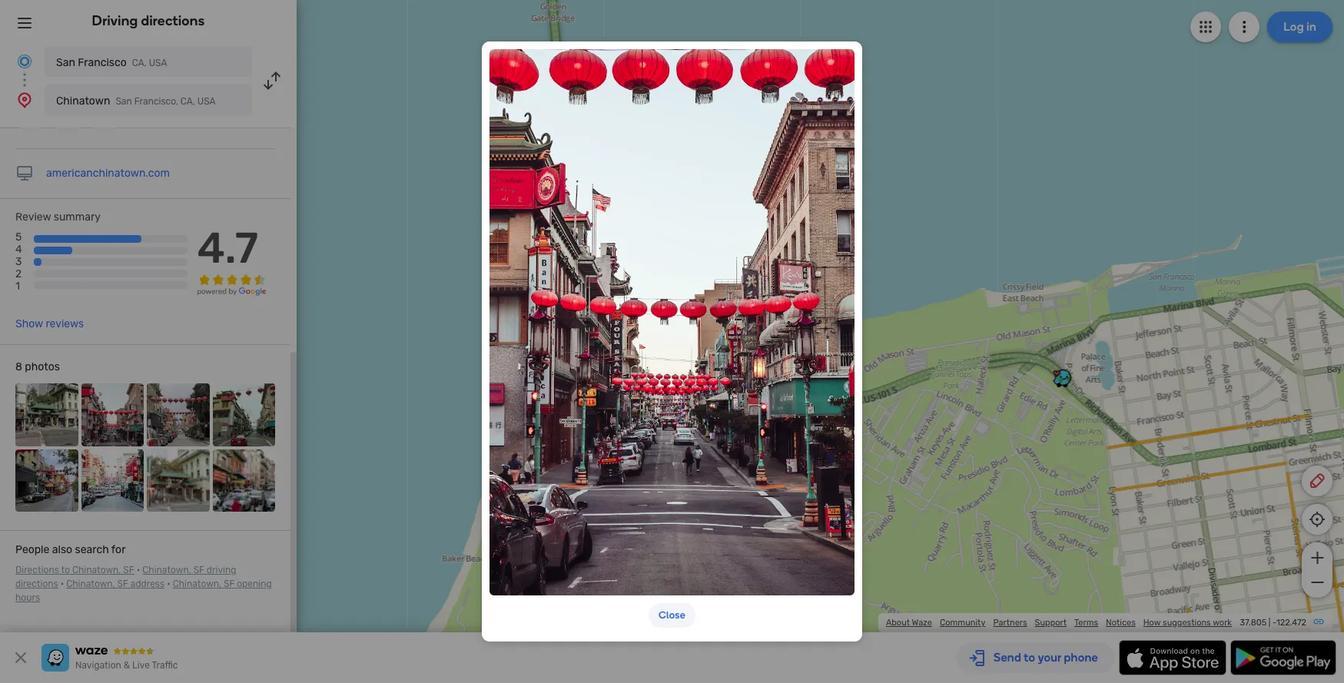 Task type: vqa. For each thing, say whether or not it's contained in the screenshot.
122.472
yes



Task type: locate. For each thing, give the bounding box(es) containing it.
directions right the driving
[[141, 12, 205, 29]]

opening
[[237, 579, 272, 590]]

ca, right francisco
[[132, 58, 147, 68]]

chinatown, for chinatown, sf address
[[66, 579, 115, 590]]

0 horizontal spatial san
[[56, 56, 75, 69]]

|
[[1269, 618, 1271, 628]]

chinatown, for chinatown, sf opening hours
[[173, 579, 221, 590]]

community link
[[940, 618, 986, 628]]

usa right francisco,
[[197, 96, 216, 107]]

0 vertical spatial san
[[56, 56, 75, 69]]

zoom in image
[[1308, 549, 1327, 567]]

navigation & live traffic
[[75, 660, 178, 671]]

ca,
[[132, 58, 147, 68], [181, 96, 195, 107]]

1 horizontal spatial usa
[[197, 96, 216, 107]]

summary
[[54, 211, 101, 224]]

chinatown, up address
[[142, 565, 191, 576]]

current location image
[[15, 52, 34, 71]]

usa
[[149, 58, 167, 68], [197, 96, 216, 107]]

122.472
[[1277, 618, 1307, 628]]

sf inside chinatown, sf driving directions
[[193, 565, 204, 576]]

suggestions
[[1163, 618, 1211, 628]]

hours
[[15, 593, 40, 603]]

san
[[56, 56, 75, 69], [116, 96, 132, 107]]

1 vertical spatial usa
[[197, 96, 216, 107]]

san left francisco
[[56, 56, 75, 69]]

image 7 of chinatown, sf image
[[147, 449, 209, 512]]

live
[[132, 660, 150, 671]]

computer image
[[15, 164, 34, 183]]

chinatown, down search
[[72, 565, 121, 576]]

sf
[[123, 565, 134, 576], [193, 565, 204, 576], [117, 579, 128, 590], [224, 579, 235, 590]]

notices
[[1106, 618, 1136, 628]]

0 horizontal spatial usa
[[149, 58, 167, 68]]

2
[[15, 268, 22, 281]]

sf inside chinatown, sf opening hours
[[224, 579, 235, 590]]

1 vertical spatial ca,
[[181, 96, 195, 107]]

terms link
[[1075, 618, 1098, 628]]

&
[[124, 660, 130, 671]]

how suggestions work link
[[1144, 618, 1232, 628]]

to
[[61, 565, 70, 576]]

show
[[15, 318, 43, 331]]

driving
[[92, 12, 138, 29]]

1 vertical spatial san
[[116, 96, 132, 107]]

1 vertical spatial directions
[[15, 579, 58, 590]]

4
[[15, 243, 22, 256]]

chinatown, inside chinatown, sf driving directions
[[142, 565, 191, 576]]

directions
[[141, 12, 205, 29], [15, 579, 58, 590]]

community
[[940, 618, 986, 628]]

0 vertical spatial usa
[[149, 58, 167, 68]]

zoom out image
[[1308, 573, 1327, 592]]

pencil image
[[1308, 472, 1327, 490]]

chinatown, down directions to chinatown, sf link
[[66, 579, 115, 590]]

-
[[1273, 618, 1277, 628]]

also
[[52, 544, 72, 557]]

francisco
[[78, 56, 127, 69]]

san left francisco,
[[116, 96, 132, 107]]

0 vertical spatial directions
[[141, 12, 205, 29]]

directions down directions at the left of page
[[15, 579, 58, 590]]

about
[[886, 618, 910, 628]]

image 2 of chinatown, sf image
[[81, 384, 144, 446]]

0 horizontal spatial ca,
[[132, 58, 147, 68]]

work
[[1213, 618, 1232, 628]]

image 8 of chinatown, sf image
[[213, 449, 275, 512]]

chinatown, down driving
[[173, 579, 221, 590]]

37.805
[[1240, 618, 1267, 628]]

navigation
[[75, 660, 121, 671]]

chinatown, sf address
[[66, 579, 165, 590]]

ca, right francisco,
[[181, 96, 195, 107]]

search
[[75, 544, 109, 557]]

5 4 3 2 1
[[15, 231, 22, 293]]

0 horizontal spatial directions
[[15, 579, 58, 590]]

1 horizontal spatial san
[[116, 96, 132, 107]]

chinatown,
[[72, 565, 121, 576], [142, 565, 191, 576], [66, 579, 115, 590], [173, 579, 221, 590]]

usa up francisco,
[[149, 58, 167, 68]]

0 vertical spatial ca,
[[132, 58, 147, 68]]

reviews
[[46, 318, 84, 331]]

chinatown, inside chinatown, sf opening hours
[[173, 579, 221, 590]]

driving directions
[[92, 12, 205, 29]]

1 horizontal spatial ca,
[[181, 96, 195, 107]]



Task type: describe. For each thing, give the bounding box(es) containing it.
for
[[111, 544, 126, 557]]

8
[[15, 361, 22, 374]]

link image
[[1313, 616, 1325, 628]]

chinatown, sf driving directions
[[15, 565, 236, 590]]

support
[[1035, 618, 1067, 628]]

how
[[1144, 618, 1161, 628]]

chinatown, sf driving directions link
[[15, 565, 236, 590]]

san inside chinatown san francisco, ca, usa
[[116, 96, 132, 107]]

chinatown, sf opening hours
[[15, 579, 272, 603]]

traffic
[[152, 660, 178, 671]]

image 5 of chinatown, sf image
[[15, 449, 78, 512]]

sf for address
[[117, 579, 128, 590]]

people also search for
[[15, 544, 126, 557]]

image 1 of chinatown, sf image
[[15, 384, 78, 446]]

x image
[[12, 649, 30, 667]]

1
[[15, 280, 20, 293]]

sf for opening
[[224, 579, 235, 590]]

americanchinatown.com
[[46, 167, 170, 180]]

ca, inside chinatown san francisco, ca, usa
[[181, 96, 195, 107]]

driving
[[207, 565, 236, 576]]

terms
[[1075, 618, 1098, 628]]

directions to chinatown, sf link
[[15, 565, 134, 576]]

chinatown
[[56, 95, 110, 108]]

address
[[131, 579, 165, 590]]

waze
[[912, 618, 932, 628]]

review
[[15, 211, 51, 224]]

image 4 of chinatown, sf image
[[213, 384, 275, 446]]

partners
[[994, 618, 1027, 628]]

directions inside chinatown, sf driving directions
[[15, 579, 58, 590]]

about waze link
[[886, 618, 932, 628]]

usa inside chinatown san francisco, ca, usa
[[197, 96, 216, 107]]

photos
[[25, 361, 60, 374]]

5
[[15, 231, 22, 244]]

partners link
[[994, 618, 1027, 628]]

about waze community partners support terms notices how suggestions work
[[886, 618, 1232, 628]]

8 photos
[[15, 361, 60, 374]]

usa inside san francisco ca, usa
[[149, 58, 167, 68]]

1 horizontal spatial directions
[[141, 12, 205, 29]]

chinatown, for chinatown, sf driving directions
[[142, 565, 191, 576]]

people
[[15, 544, 49, 557]]

americanchinatown.com link
[[46, 167, 170, 180]]

chinatown, sf address link
[[66, 579, 165, 590]]

image 6 of chinatown, sf image
[[81, 449, 144, 512]]

3
[[15, 255, 22, 268]]

ca, inside san francisco ca, usa
[[132, 58, 147, 68]]

francisco,
[[134, 96, 178, 107]]

show reviews
[[15, 318, 84, 331]]

chinatown san francisco, ca, usa
[[56, 95, 216, 108]]

review summary
[[15, 211, 101, 224]]

san francisco ca, usa
[[56, 56, 167, 69]]

image 3 of chinatown, sf image
[[147, 384, 209, 446]]

chinatown, sf opening hours link
[[15, 579, 272, 603]]

directions to chinatown, sf
[[15, 565, 134, 576]]

location image
[[15, 91, 34, 109]]

notices link
[[1106, 618, 1136, 628]]

support link
[[1035, 618, 1067, 628]]

37.805 | -122.472
[[1240, 618, 1307, 628]]

sf for driving
[[193, 565, 204, 576]]

4.7
[[197, 223, 258, 274]]

directions
[[15, 565, 59, 576]]



